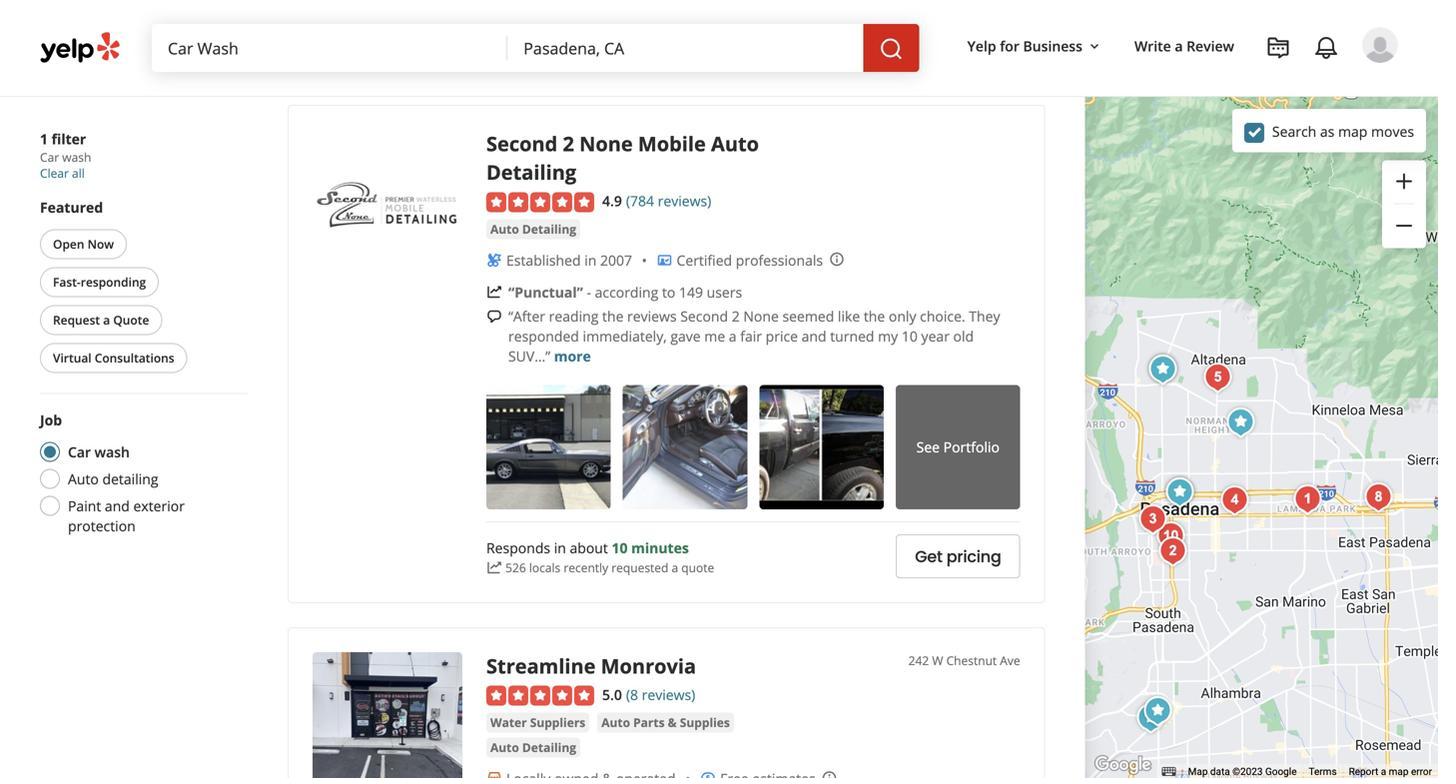 Task type: locate. For each thing, give the bounding box(es) containing it.
auto detailing button down water suppliers link
[[487, 738, 580, 758]]

detailing
[[487, 159, 577, 186], [522, 221, 576, 237], [522, 740, 576, 756]]

option group
[[34, 410, 248, 536]]

in up the 526 locals recently requested a quote
[[554, 538, 566, 557]]

16 trending v2 image left 526
[[487, 560, 503, 576]]

seemed
[[783, 307, 835, 326]]

2 vertical spatial detailing
[[522, 740, 576, 756]]

detailing
[[102, 470, 158, 489]]

the up my
[[864, 307, 885, 326]]

242 w chestnut ave
[[909, 652, 1021, 669]]

about inside responds in about 9 hours 848 locals recently requested a quote
[[570, 16, 608, 35]]

detailing down 4.9 star rating image
[[522, 221, 576, 237]]

1 vertical spatial responds
[[487, 538, 551, 557]]

exterior
[[133, 497, 185, 516]]

business
[[1024, 36, 1083, 55]]

locals right 526
[[529, 559, 561, 576]]

featured
[[40, 198, 103, 217]]

none field things to do, nail salons, plumbers
[[152, 24, 508, 72]]

my
[[878, 327, 898, 346]]

requested
[[612, 37, 669, 53], [612, 559, 669, 576]]

2 quote from the top
[[682, 559, 715, 576]]

doug wash auto detailing image
[[1198, 358, 1238, 398]]

zoom in image
[[1393, 169, 1417, 193]]

2 auto detailing button from the top
[[487, 738, 580, 758]]

info icon image
[[829, 251, 845, 267], [829, 251, 845, 267], [822, 770, 838, 778], [822, 770, 838, 778]]

users
[[707, 283, 742, 302]]

none inside ""after reading the reviews second 2 none seemed like the only choice. they responded immediately, gave me a fair price and turned my 10 year old suv…""
[[744, 307, 779, 326]]

2 up 4.9 star rating image
[[563, 130, 574, 158]]

0 vertical spatial in
[[554, 16, 566, 35]]

in inside responds in about 9 hours 848 locals recently requested a quote
[[554, 16, 566, 35]]

auto detailing link down water suppliers link
[[487, 738, 580, 758]]

fiesta car wash image
[[1359, 478, 1399, 518]]

0 vertical spatial quote
[[682, 37, 715, 53]]

responds up 526
[[487, 538, 551, 557]]

0 vertical spatial responds
[[487, 16, 551, 35]]

0 vertical spatial about
[[570, 16, 608, 35]]

1 get pricing from the top
[[915, 23, 1002, 46]]

auto detailing button
[[487, 219, 580, 239], [487, 738, 580, 758]]

more link
[[554, 347, 591, 366]]

0 vertical spatial get pricing button
[[896, 12, 1021, 56]]

1 vertical spatial wash
[[95, 443, 130, 462]]

in
[[554, 16, 566, 35], [585, 251, 597, 270], [554, 538, 566, 557]]

auto detailing button for 'second 2 none mobile auto detailing' link's auto detailing link
[[487, 219, 580, 239]]

1 auto detailing link from the top
[[487, 219, 580, 239]]

1 requested from the top
[[612, 37, 669, 53]]

a inside button
[[103, 312, 110, 328]]

virtual consultations
[[53, 350, 174, 366]]

requested down minutes at the left bottom of page
[[612, 559, 669, 576]]

"punctual"
[[509, 283, 583, 302]]

auto detailing link for water suppliers link
[[487, 738, 580, 758]]

detailing for auto
[[522, 740, 576, 756]]

auto for auto detailing
[[491, 221, 519, 237]]

detailing up 4.9 star rating image
[[487, 159, 577, 186]]

auto up paint
[[68, 470, 99, 489]]

second up me
[[681, 307, 728, 326]]

0 vertical spatial 2
[[563, 130, 574, 158]]

1 horizontal spatial 2
[[732, 307, 740, 326]]

16 trending v2 image
[[487, 284, 503, 300], [487, 560, 503, 576]]

job
[[40, 411, 62, 430]]

car down 1 on the left of the page
[[40, 149, 59, 165]]

auto right "mobile"
[[711, 130, 759, 158]]

10 inside ""after reading the reviews second 2 none seemed like the only choice. they responded immediately, gave me a fair price and turned my 10 year old suv…""
[[902, 327, 918, 346]]

1 horizontal spatial map
[[1389, 766, 1409, 778]]

parts
[[634, 715, 665, 731]]

0 vertical spatial 16 trending v2 image
[[487, 284, 503, 300]]

1 vertical spatial about
[[570, 538, 608, 557]]

2 none field from the left
[[508, 24, 864, 72]]

fast5xpress car wash image
[[1288, 480, 1328, 520]]

map right as
[[1339, 122, 1368, 141]]

wash
[[62, 149, 91, 165], [95, 443, 130, 462]]

0 vertical spatial and
[[802, 327, 827, 346]]

0 vertical spatial locals
[[529, 37, 561, 53]]

in for established in 2007
[[585, 251, 597, 270]]

recently down responds in about 10 minutes
[[564, 559, 609, 576]]

1 horizontal spatial wash
[[95, 443, 130, 462]]

responds for responds in about 9 hours 848 locals recently requested a quote
[[487, 16, 551, 35]]

1 vertical spatial recently
[[564, 559, 609, 576]]

0 horizontal spatial car
[[40, 149, 59, 165]]

year
[[922, 327, 950, 346]]

None field
[[152, 24, 508, 72], [508, 24, 864, 72]]

1 horizontal spatial the
[[864, 307, 885, 326]]

0 vertical spatial none
[[580, 130, 633, 158]]

report a map error link
[[1349, 766, 1433, 778]]

according
[[595, 283, 659, 302]]

0 horizontal spatial wash
[[62, 149, 91, 165]]

2 get pricing from the top
[[915, 545, 1002, 568]]

auto parts & supplies auto detailing
[[491, 715, 730, 756]]

1 get pricing button from the top
[[896, 12, 1021, 56]]

clear
[[40, 165, 69, 181]]

get for 10 minutes
[[915, 545, 943, 568]]

1 get from the top
[[915, 23, 943, 46]]

None search field
[[152, 24, 920, 72]]

auto detailing link
[[487, 219, 580, 239], [487, 738, 580, 758]]

auto detailing link down 4.9 star rating image
[[487, 219, 580, 239]]

get pricing button
[[896, 12, 1021, 56], [896, 535, 1021, 578]]

auto down 5.0
[[602, 715, 630, 731]]

requested inside responds in about 9 hours 848 locals recently requested a quote
[[612, 37, 669, 53]]

clear all link
[[40, 165, 85, 181]]

about for 10
[[570, 538, 608, 557]]

1 vertical spatial quote
[[682, 559, 715, 576]]

1 locals from the top
[[529, 37, 561, 53]]

0 horizontal spatial the
[[602, 307, 624, 326]]

choice.
[[920, 307, 966, 326]]

get pricing for 10 minutes
[[915, 545, 1002, 568]]

group
[[1383, 160, 1427, 248]]

and down the seemed
[[802, 327, 827, 346]]

map
[[1339, 122, 1368, 141], [1389, 766, 1409, 778]]

none up 4.9 link
[[580, 130, 633, 158]]

1 horizontal spatial and
[[802, 327, 827, 346]]

2
[[563, 130, 574, 158], [732, 307, 740, 326]]

526
[[506, 559, 526, 576]]

0 vertical spatial get
[[915, 23, 943, 46]]

2 get from the top
[[915, 545, 943, 568]]

1 vertical spatial 10
[[612, 538, 628, 557]]

request a quote button
[[40, 305, 162, 335]]

-
[[587, 283, 591, 302]]

mobile
[[638, 130, 706, 158]]

about left 9
[[570, 16, 608, 35]]

professionals
[[736, 251, 823, 270]]

1 vertical spatial auto detailing button
[[487, 738, 580, 758]]

car up auto detailing
[[68, 443, 91, 462]]

1 vertical spatial second
[[681, 307, 728, 326]]

second inside ""after reading the reviews second 2 none seemed like the only choice. they responded immediately, gave me a fair price and turned my 10 year old suv…""
[[681, 307, 728, 326]]

1 vertical spatial and
[[105, 497, 130, 516]]

2 requested from the top
[[612, 559, 669, 576]]

2 locals from the top
[[529, 559, 561, 576]]

moves
[[1372, 122, 1415, 141]]

second 2 none mobile auto detailing link
[[487, 130, 759, 186]]

second inside second 2 none mobile auto detailing
[[487, 130, 558, 158]]

1 responds from the top
[[487, 16, 551, 35]]

1 horizontal spatial 10
[[902, 327, 918, 346]]

0 horizontal spatial and
[[105, 497, 130, 516]]

16 established in v2 image
[[487, 252, 503, 268]]

16 trending v2 image up 16 speech v2 icon
[[487, 284, 503, 300]]

1 vertical spatial car
[[68, 443, 91, 462]]

like
[[838, 307, 860, 326]]

yelp for business
[[968, 36, 1083, 55]]

request a quote
[[53, 312, 149, 328]]

1 vertical spatial get pricing
[[915, 545, 1002, 568]]

1 horizontal spatial car
[[68, 443, 91, 462]]

immediately,
[[583, 327, 667, 346]]

1 vertical spatial requested
[[612, 559, 669, 576]]

detailing inside auto parts & supplies auto detailing
[[522, 740, 576, 756]]

in left 9
[[554, 16, 566, 35]]

featured group
[[36, 197, 248, 377]]

reviews) for second 2 none mobile auto detailing
[[658, 191, 712, 210]]

auto detailing button for auto detailing link related to water suppliers link
[[487, 738, 580, 758]]

0 vertical spatial get pricing
[[915, 23, 1002, 46]]

error
[[1412, 766, 1433, 778]]

1 pricing from the top
[[947, 23, 1002, 46]]

reviews)
[[658, 191, 712, 210], [642, 685, 696, 704]]

in for responds in about 9 hours 848 locals recently requested a quote
[[554, 16, 566, 35]]

0 horizontal spatial none
[[580, 130, 633, 158]]

things to do, nail salons, plumbers text field
[[152, 24, 508, 72]]

wash inside option group
[[95, 443, 130, 462]]

reviews) for streamline monrovia
[[642, 685, 696, 704]]

1 vertical spatial get
[[915, 545, 943, 568]]

0 vertical spatial wash
[[62, 149, 91, 165]]

virtual consultations button
[[40, 343, 187, 373]]

2 responds from the top
[[487, 538, 551, 557]]

0 horizontal spatial 2
[[563, 130, 574, 158]]

about up the 526 locals recently requested a quote
[[570, 538, 608, 557]]

in left the 2007
[[585, 251, 597, 270]]

0 vertical spatial reviews)
[[658, 191, 712, 210]]

locals inside responds in about 9 hours 848 locals recently requested a quote
[[529, 37, 561, 53]]

1 vertical spatial reviews)
[[642, 685, 696, 704]]

2 get pricing button from the top
[[896, 535, 1021, 578]]

1 horizontal spatial none
[[744, 307, 779, 326]]

quote
[[682, 37, 715, 53], [682, 559, 715, 576]]

second up 4.9 star rating image
[[487, 130, 558, 158]]

1 vertical spatial none
[[744, 307, 779, 326]]

0 horizontal spatial map
[[1339, 122, 1368, 141]]

reviews) right (784
[[658, 191, 712, 210]]

responds inside responds in about 9 hours 848 locals recently requested a quote
[[487, 16, 551, 35]]

pricing
[[947, 23, 1002, 46], [947, 545, 1002, 568]]

1 vertical spatial detailing
[[522, 221, 576, 237]]

0 vertical spatial requested
[[612, 37, 669, 53]]

none up fair
[[744, 307, 779, 326]]

fast-responding
[[53, 274, 146, 290]]

2 down users
[[732, 307, 740, 326]]

0 vertical spatial car
[[40, 149, 59, 165]]

baca mobile car wash image
[[1160, 473, 1200, 513], [1160, 473, 1200, 513]]

0 vertical spatial auto detailing link
[[487, 219, 580, 239]]

1 quote from the top
[[682, 37, 715, 53]]

car inside option group
[[68, 443, 91, 462]]

recently right 848
[[564, 37, 609, 53]]

monrovia
[[601, 652, 696, 680]]

9
[[612, 16, 620, 35]]

a inside responds in about 9 hours 848 locals recently requested a quote
[[672, 37, 679, 53]]

open now
[[53, 236, 114, 252]]

responds in about 10 minutes
[[487, 538, 689, 557]]

1 vertical spatial pricing
[[947, 545, 1002, 568]]

me
[[705, 327, 726, 346]]

2 pricing from the top
[[947, 545, 1002, 568]]

and up protection
[[105, 497, 130, 516]]

auto inside second 2 none mobile auto detailing
[[711, 130, 759, 158]]

map left error
[[1389, 766, 1409, 778]]

locals right 848
[[529, 37, 561, 53]]

0 vertical spatial second
[[487, 130, 558, 158]]

2 auto detailing link from the top
[[487, 738, 580, 758]]

1 vertical spatial 16 trending v2 image
[[487, 560, 503, 576]]

hours
[[624, 16, 664, 35]]

filter
[[52, 129, 86, 148]]

1 vertical spatial locals
[[529, 559, 561, 576]]

©2023
[[1233, 766, 1263, 778]]

write a review
[[1135, 36, 1235, 55]]

none field address, neighborhood, city, state or zip
[[508, 24, 864, 72]]

responds up 848
[[487, 16, 551, 35]]

1 recently from the top
[[564, 37, 609, 53]]

auto up 16 established in v2 image
[[491, 221, 519, 237]]

water
[[491, 715, 527, 731]]

1 vertical spatial 2
[[732, 307, 740, 326]]

1 vertical spatial in
[[585, 251, 597, 270]]

848
[[506, 37, 526, 53]]

1 about from the top
[[570, 16, 608, 35]]

0 horizontal spatial second
[[487, 130, 558, 158]]

pricing for 10 minutes
[[947, 545, 1002, 568]]

wash up auto detailing
[[95, 443, 130, 462]]

16 speech v2 image
[[487, 309, 503, 325]]

5.0
[[602, 685, 622, 704]]

fair oaks car wash image
[[1143, 350, 1183, 390]]

1 auto detailing button from the top
[[487, 219, 580, 239]]

0 vertical spatial detailing
[[487, 159, 577, 186]]

turned
[[830, 327, 875, 346]]

1 vertical spatial map
[[1389, 766, 1409, 778]]

requested down hours
[[612, 37, 669, 53]]

see
[[917, 438, 940, 457]]

to
[[662, 283, 676, 302]]

1 vertical spatial get pricing button
[[896, 535, 1021, 578]]

10 down only
[[902, 327, 918, 346]]

notifications image
[[1315, 36, 1339, 60]]

get pricing
[[915, 23, 1002, 46], [915, 545, 1002, 568]]

1 none field from the left
[[152, 24, 508, 72]]

wash down filter
[[62, 149, 91, 165]]

0 vertical spatial pricing
[[947, 23, 1002, 46]]

10 up the 526 locals recently requested a quote
[[612, 538, 628, 557]]

0 vertical spatial 10
[[902, 327, 918, 346]]

reviews) up &
[[642, 685, 696, 704]]

arroyo-california car wash image
[[1151, 517, 1191, 557]]

1 horizontal spatial second
[[681, 307, 728, 326]]

review
[[1187, 36, 1235, 55]]

2 vertical spatial in
[[554, 538, 566, 557]]

detailing inside second 2 none mobile auto detailing
[[487, 159, 577, 186]]

old
[[954, 327, 974, 346]]

0 vertical spatial auto detailing button
[[487, 219, 580, 239]]

second 2 none mobile auto detailing
[[487, 130, 759, 186]]

0 vertical spatial recently
[[564, 37, 609, 53]]

terms
[[1309, 766, 1337, 778]]

locals
[[529, 37, 561, 53], [529, 559, 561, 576]]

auto detailing button down 4.9 star rating image
[[487, 219, 580, 239]]

w
[[933, 652, 944, 669]]

2 about from the top
[[570, 538, 608, 557]]

quote
[[113, 312, 149, 328]]

and
[[802, 327, 827, 346], [105, 497, 130, 516]]

detailing down suppliers
[[522, 740, 576, 756]]

auto inside option group
[[68, 470, 99, 489]]

the up immediately,
[[602, 307, 624, 326]]

0 vertical spatial map
[[1339, 122, 1368, 141]]

1 vertical spatial auto detailing link
[[487, 738, 580, 758]]



Task type: vqa. For each thing, say whether or not it's contained in the screenshot.
16 free estimates v2 icon
yes



Task type: describe. For each thing, give the bounding box(es) containing it.
water suppliers link
[[487, 713, 590, 733]]

keyboard shortcuts image
[[1162, 767, 1177, 776]]

car wash
[[68, 443, 130, 462]]

2 inside second 2 none mobile auto detailing
[[563, 130, 574, 158]]

(8 reviews) link
[[626, 683, 696, 705]]

water suppliers button
[[487, 713, 590, 733]]

see portfolio link
[[896, 385, 1021, 510]]

16 locally owned v2 image
[[487, 771, 503, 778]]

chestnut
[[947, 652, 997, 669]]

2007
[[600, 251, 632, 270]]

hi-quality auto body image
[[1138, 691, 1178, 731]]

in for responds in about 10 minutes
[[554, 538, 566, 557]]

pasadena car wash image
[[1133, 500, 1173, 540]]

projects image
[[1267, 36, 1291, 60]]

bob b. image
[[1363, 27, 1399, 63]]

auto parts & supplies link
[[598, 713, 734, 733]]

get pricing button for 9 hours
[[896, 12, 1021, 56]]

all
[[72, 165, 85, 181]]

they
[[969, 307, 1001, 326]]

pricing for 9 hours
[[947, 23, 1002, 46]]

report a map error
[[1349, 766, 1433, 778]]

1 16 trending v2 image from the top
[[487, 284, 503, 300]]

map region
[[981, 0, 1439, 778]]

fair oaks car wash image
[[1143, 350, 1183, 390]]

5.0 link
[[602, 683, 622, 705]]

4.9 star rating image
[[487, 192, 594, 212]]

4.9
[[602, 191, 622, 210]]

zoom out image
[[1393, 214, 1417, 238]]

as
[[1321, 122, 1335, 141]]

526 locals recently requested a quote
[[506, 559, 715, 576]]

paint and exterior protection
[[68, 497, 185, 536]]

none inside second 2 none mobile auto detailing
[[580, 130, 633, 158]]

fast-
[[53, 274, 81, 290]]

address, neighborhood, city, state or zip text field
[[508, 24, 864, 72]]

149
[[679, 283, 703, 302]]

1 filter car wash clear all
[[40, 129, 91, 181]]

suppliers
[[530, 715, 586, 731]]

wash inside 1 filter car wash clear all
[[62, 149, 91, 165]]

streamline monrovia link
[[487, 652, 696, 680]]

(784 reviews)
[[626, 191, 712, 210]]

responded
[[509, 327, 579, 346]]

portfolio
[[944, 438, 1000, 457]]

showroom auto detail image
[[1215, 481, 1255, 521]]

write
[[1135, 36, 1172, 55]]

second 2 none mobile auto detailing image
[[1221, 403, 1261, 443]]

established in 2007
[[507, 251, 632, 270]]

5 star rating image
[[487, 686, 594, 706]]

only
[[889, 307, 917, 326]]

supplies
[[680, 715, 730, 731]]

16 free estimates v2 image
[[700, 771, 716, 778]]

open now button
[[40, 229, 127, 259]]

16 certified professionals v2 image
[[657, 252, 673, 268]]

map for error
[[1389, 766, 1409, 778]]

a inside ""after reading the reviews second 2 none seemed like the only choice. they responded immediately, gave me a fair price and turned my 10 year old suv…""
[[729, 327, 737, 346]]

(784
[[626, 191, 654, 210]]

certified
[[677, 251, 732, 270]]

google image
[[1091, 752, 1157, 778]]

&
[[668, 715, 677, 731]]

for
[[1000, 36, 1020, 55]]

ave
[[1000, 652, 1021, 669]]

pasadena hand wash image
[[1153, 532, 1193, 571]]

map for moves
[[1339, 122, 1368, 141]]

0 horizontal spatial 10
[[612, 538, 628, 557]]

responding
[[81, 274, 146, 290]]

"after reading the reviews second 2 none seemed like the only choice. they responded immediately, gave me a fair price and turned my 10 year old suv…"
[[509, 307, 1001, 366]]

auto detailing link for 'second 2 none mobile auto detailing' link
[[487, 219, 580, 239]]

quote inside responds in about 9 hours 848 locals recently requested a quote
[[682, 37, 715, 53]]

2 16 trending v2 image from the top
[[487, 560, 503, 576]]

technic auto spa image
[[1131, 698, 1171, 738]]

streamline
[[487, 652, 596, 680]]

search image
[[880, 37, 904, 61]]

about for 9
[[570, 16, 608, 35]]

google
[[1266, 766, 1297, 778]]

fast-responding button
[[40, 267, 159, 297]]

user actions element
[[952, 25, 1427, 148]]

search
[[1273, 122, 1317, 141]]

(8 reviews)
[[626, 685, 696, 704]]

responds in about 9 hours 848 locals recently requested a quote
[[487, 16, 715, 53]]

auto down water
[[491, 740, 519, 756]]

minutes
[[632, 538, 689, 557]]

"punctual" - according to 149 users
[[509, 283, 742, 302]]

reading
[[549, 307, 599, 326]]

(8
[[626, 685, 638, 704]]

(784 reviews) link
[[626, 189, 712, 211]]

get for 9 hours
[[915, 23, 943, 46]]

map
[[1189, 766, 1208, 778]]

and inside ""after reading the reviews second 2 none seemed like the only choice. they responded immediately, gave me a fair price and turned my 10 year old suv…""
[[802, 327, 827, 346]]

detailing for second
[[487, 159, 577, 186]]

consultations
[[95, 350, 174, 366]]

auto for auto parts & supplies auto detailing
[[602, 715, 630, 731]]

1 the from the left
[[602, 307, 624, 326]]

virtual
[[53, 350, 92, 366]]

car inside 1 filter car wash clear all
[[40, 149, 59, 165]]

yelp for business button
[[960, 28, 1111, 64]]

16 chevron down v2 image
[[1087, 39, 1103, 55]]

auto for auto detailing
[[68, 470, 99, 489]]

request
[[53, 312, 100, 328]]

2 the from the left
[[864, 307, 885, 326]]

more
[[554, 347, 591, 366]]

reviews
[[627, 307, 677, 326]]

get pricing for 9 hours
[[915, 23, 1002, 46]]

auto parts & supplies button
[[598, 713, 734, 733]]

water suppliers
[[491, 715, 586, 731]]

2 recently from the top
[[564, 559, 609, 576]]

get pricing button for 10 minutes
[[896, 535, 1021, 578]]

recently inside responds in about 9 hours 848 locals recently requested a quote
[[564, 37, 609, 53]]

data
[[1211, 766, 1231, 778]]

"after
[[509, 307, 546, 326]]

terms link
[[1309, 766, 1337, 778]]

responds for responds in about 10 minutes
[[487, 538, 551, 557]]

map data ©2023 google
[[1189, 766, 1297, 778]]

option group containing job
[[34, 410, 248, 536]]

2 inside ""after reading the reviews second 2 none seemed like the only choice. they responded immediately, gave me a fair price and turned my 10 year old suv…""
[[732, 307, 740, 326]]

now
[[87, 236, 114, 252]]

fair
[[741, 327, 762, 346]]

suv…"
[[509, 347, 551, 366]]

certified professionals
[[677, 251, 823, 270]]

and inside paint and exterior protection
[[105, 497, 130, 516]]

established
[[507, 251, 581, 270]]

see portfolio
[[917, 438, 1000, 457]]



